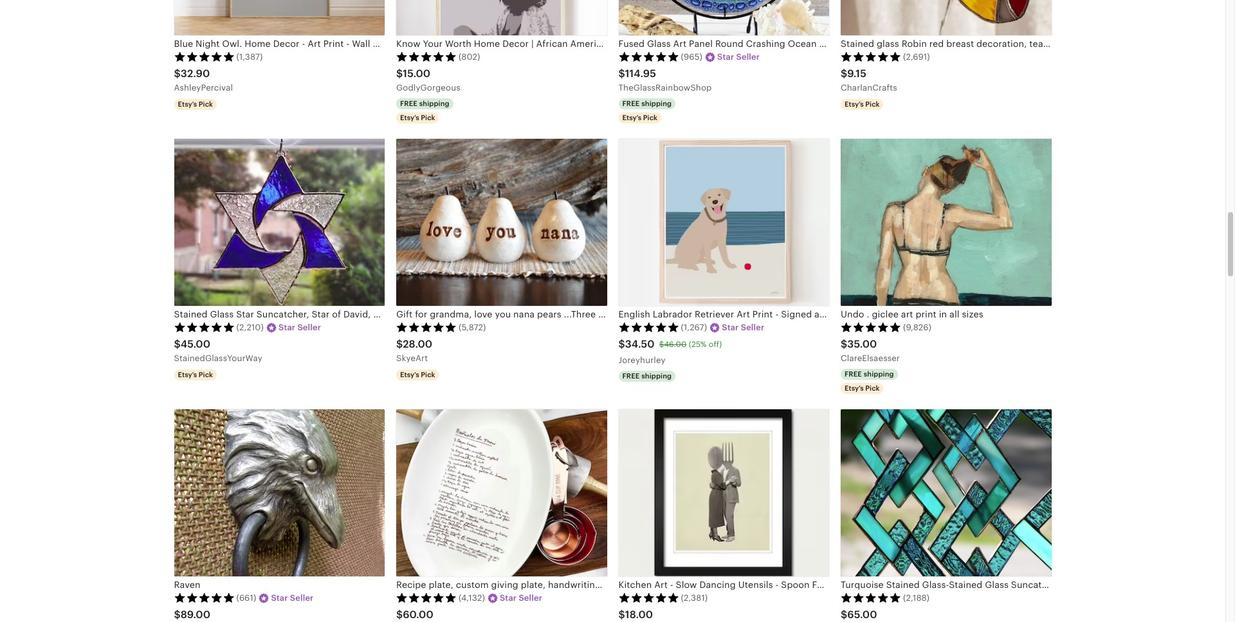 Task type: locate. For each thing, give the bounding box(es) containing it.
seller right (1,267) at the right bottom of page
[[741, 323, 765, 333]]

free shipping down joreyhurley
[[623, 372, 672, 380]]

- left gift
[[476, 39, 480, 49]]

free down godlygorgeous
[[400, 100, 418, 107]]

shipping down 'theglassrainbowshop'
[[642, 100, 672, 107]]

$ inside $ 114.95 theglassrainbowshop
[[619, 68, 625, 80]]

1 vertical spatial print
[[956, 580, 977, 591]]

free
[[400, 100, 418, 107], [623, 100, 640, 107], [845, 370, 862, 378], [623, 372, 640, 380]]

etsy's down godlygorgeous
[[400, 114, 419, 122]]

$
[[174, 68, 181, 80], [396, 68, 403, 80], [619, 68, 625, 80], [841, 68, 848, 80], [174, 338, 181, 351], [396, 338, 403, 351], [619, 338, 625, 351], [841, 338, 848, 351], [659, 340, 664, 349], [174, 609, 181, 622], [396, 609, 403, 622], [619, 609, 625, 622], [841, 609, 848, 622]]

star seller for 89.00
[[271, 594, 314, 604]]

seller right (2,210)
[[298, 323, 321, 333]]

5 out of 5 stars image up 28.00
[[396, 323, 457, 333]]

5 out of 5 stars image
[[174, 52, 235, 62], [396, 52, 457, 62], [619, 52, 679, 62], [841, 52, 901, 62], [174, 323, 235, 333], [396, 323, 457, 333], [619, 323, 679, 333], [841, 323, 901, 333], [174, 594, 235, 604], [396, 594, 457, 604], [619, 594, 679, 604], [841, 594, 901, 604]]

stained glass robin red breast decoration, teacher gifts, bird lover gift, bird glass art, christmas, bauble tree decor image
[[841, 0, 1052, 35]]

5 out of 5 stars image up 34.50
[[619, 323, 679, 333]]

art left slow
[[655, 580, 668, 591]]

$ for $ 28.00 skyeart
[[396, 338, 403, 351]]

1 horizontal spatial decor
[[373, 39, 399, 49]]

5 out of 5 stars image up 65.00
[[841, 594, 901, 604]]

$ for $ 32.90 ashleypercival
[[174, 68, 181, 80]]

art down 'blue night owl. home decor - art print - wall decor - owl illustration - gift ideas.' image
[[308, 39, 321, 49]]

etsy's pick
[[178, 100, 213, 108], [845, 100, 880, 108], [400, 114, 435, 122], [623, 114, 658, 122], [178, 371, 213, 379], [400, 371, 435, 379], [845, 385, 880, 392]]

$ 9.15 charlancrafts
[[841, 68, 897, 92]]

5 out of 5 stars image up 45.00
[[174, 323, 235, 333]]

modern
[[839, 580, 873, 591]]

art
[[308, 39, 321, 49], [655, 580, 668, 591], [912, 580, 925, 591]]

pick down skyeart
[[421, 371, 435, 379]]

free down clareelsaesser
[[845, 370, 862, 378]]

kitchen art - slow dancing utensils - spoon fork -  modern kitchen art - 8x10 print
[[619, 580, 977, 591]]

seller right (661)
[[290, 594, 314, 604]]

dancing
[[700, 580, 736, 591]]

seller for 45.00
[[298, 323, 321, 333]]

etsy's down clareelsaesser
[[845, 385, 864, 392]]

free shipping for 15.00
[[400, 100, 450, 107]]

star seller up off) on the right
[[722, 323, 765, 333]]

18.00
[[625, 609, 653, 622]]

star seller
[[717, 52, 760, 62], [279, 323, 321, 333], [722, 323, 765, 333], [271, 594, 314, 604], [500, 594, 542, 604]]

- left 8x10
[[927, 580, 931, 591]]

print left wall
[[323, 39, 344, 49]]

star
[[717, 52, 734, 62], [279, 323, 295, 333], [722, 323, 739, 333], [271, 594, 288, 604], [500, 594, 517, 604]]

$ 65.00
[[841, 609, 877, 622]]

35.00
[[848, 338, 877, 351]]

seller right (4,132)
[[519, 594, 542, 604]]

0 horizontal spatial decor
[[273, 39, 300, 49]]

(4,132)
[[459, 594, 485, 604]]

$ inside $ 32.90 ashleypercival
[[174, 68, 181, 80]]

star seller right (661)
[[271, 594, 314, 604]]

seller
[[736, 52, 760, 62], [298, 323, 321, 333], [741, 323, 765, 333], [290, 594, 314, 604], [519, 594, 542, 604]]

-
[[302, 39, 305, 49], [346, 39, 350, 49], [402, 39, 405, 49], [476, 39, 480, 49], [670, 580, 674, 591], [776, 580, 779, 591], [834, 580, 837, 591], [927, 580, 931, 591]]

undo . giclee art print in all sizes image
[[841, 139, 1052, 306]]

seller down fused glass art panel round crashing ocean waves | rolling breaking wave sea blue glass | beach surf theme | unique birthday gifts image
[[736, 52, 760, 62]]

blue night owl. home decor - art print - wall decor - owl illustration - gift ideas.
[[174, 39, 527, 49]]

5 out of 5 stars image for 9.15
[[841, 52, 901, 62]]

utensils
[[738, 580, 773, 591]]

free shipping down godlygorgeous
[[400, 100, 450, 107]]

pick down ashleypercival
[[199, 100, 213, 108]]

etsy's pick down ashleypercival
[[178, 100, 213, 108]]

decor
[[273, 39, 300, 49], [373, 39, 399, 49]]

pick
[[199, 100, 213, 108], [866, 100, 880, 108], [421, 114, 435, 122], [643, 114, 658, 122], [199, 371, 213, 379], [421, 371, 435, 379], [866, 385, 880, 392]]

$ for $ 34.50 $ 46.00 (25% off) joreyhurley
[[619, 338, 625, 351]]

etsy's pick down godlygorgeous
[[400, 114, 435, 122]]

art up the (2,188)
[[912, 580, 925, 591]]

5 out of 5 stars image down owl
[[396, 52, 457, 62]]

shipping down godlygorgeous
[[419, 100, 450, 107]]

undo
[[841, 309, 864, 320]]

star seller down fused glass art panel round crashing ocean waves | rolling breaking wave sea blue glass | beach surf theme | unique birthday gifts image
[[717, 52, 760, 62]]

$ for $ 114.95 theglassrainbowshop
[[619, 68, 625, 80]]

etsy's
[[178, 100, 197, 108], [845, 100, 864, 108], [400, 114, 419, 122], [623, 114, 642, 122], [178, 371, 197, 379], [400, 371, 419, 379], [845, 385, 864, 392]]

pick down 'theglassrainbowshop'
[[643, 114, 658, 122]]

star right (965)
[[717, 52, 734, 62]]

shipping
[[419, 100, 450, 107], [642, 100, 672, 107], [864, 370, 894, 378], [642, 372, 672, 380]]

(25%
[[689, 340, 707, 349]]

etsy's pick down the charlancrafts
[[845, 100, 880, 108]]

star seller for 45.00
[[279, 323, 321, 333]]

free for 114.95
[[623, 100, 640, 107]]

$ 15.00 godlygorgeous
[[396, 68, 461, 92]]

$ inside $ 45.00 stainedglassyourway
[[174, 338, 181, 351]]

in
[[939, 309, 947, 320]]

raven image
[[174, 410, 385, 577]]

decor right wall
[[373, 39, 399, 49]]

0 vertical spatial print
[[323, 39, 344, 49]]

star right (661)
[[271, 594, 288, 604]]

$ inside $ 35.00 clareelsaesser
[[841, 338, 848, 351]]

9.15
[[848, 68, 867, 80]]

1 horizontal spatial kitchen
[[876, 580, 909, 591]]

- left wall
[[346, 39, 350, 49]]

giclee
[[872, 309, 899, 320]]

(2,188)
[[903, 594, 930, 604]]

(1,387)
[[236, 52, 263, 62]]

$ inside $ 28.00 skyeart
[[396, 338, 403, 351]]

wall
[[352, 39, 370, 49]]

(1,267)
[[681, 323, 707, 333]]

(2,381)
[[681, 594, 708, 604]]

print right 8x10
[[956, 580, 977, 591]]

0 horizontal spatial kitchen
[[619, 580, 652, 591]]

decor down 'blue night owl. home decor - art print - wall decor - owl illustration - gift ideas.' image
[[273, 39, 300, 49]]

blue night owl. home decor - art print - wall decor - owl illustration - gift ideas. image
[[174, 0, 385, 35]]

1 horizontal spatial print
[[956, 580, 977, 591]]

shipping down joreyhurley
[[642, 372, 672, 380]]

charlancrafts
[[841, 83, 897, 92]]

star seller right (2,210)
[[279, 323, 321, 333]]

kitchen up $ 18.00
[[619, 580, 652, 591]]

5 out of 5 stars image up 114.95
[[619, 52, 679, 62]]

star for 114.95
[[717, 52, 734, 62]]

free shipping for 114.95
[[623, 100, 672, 107]]

5 out of 5 stars image down .
[[841, 323, 901, 333]]

45.00
[[181, 338, 210, 351]]

kitchen
[[619, 580, 652, 591], [876, 580, 909, 591]]

- left spoon
[[776, 580, 779, 591]]

star right (4,132)
[[500, 594, 517, 604]]

illustration
[[427, 39, 474, 49]]

5 out of 5 stars image up 18.00
[[619, 594, 679, 604]]

5 out of 5 stars image up 9.15
[[841, 52, 901, 62]]

(802)
[[459, 52, 480, 62]]

etsy's pick down skyeart
[[400, 371, 435, 379]]

free shipping
[[400, 100, 450, 107], [623, 100, 672, 107], [845, 370, 894, 378], [623, 372, 672, 380]]

kitchen up the (2,188)
[[876, 580, 909, 591]]

star seller for 114.95
[[717, 52, 760, 62]]

5 out of 5 stars image down night
[[174, 52, 235, 62]]

5 out of 5 stars image up 60.00
[[396, 594, 457, 604]]

$ inside $ 9.15 charlancrafts
[[841, 68, 848, 80]]

5 out of 5 stars image for 114.95
[[619, 52, 679, 62]]

seller for 60.00
[[519, 594, 542, 604]]

$ for $ 65.00
[[841, 609, 848, 622]]

shipping down clareelsaesser
[[864, 370, 894, 378]]

star up off) on the right
[[722, 323, 739, 333]]

$ inside $ 15.00 godlygorgeous
[[396, 68, 403, 80]]

owl.
[[222, 39, 242, 49]]

free shipping down clareelsaesser
[[845, 370, 894, 378]]

$ for $ 60.00
[[396, 609, 403, 622]]

skyeart
[[396, 354, 428, 363]]

5 out of 5 stars image up 89.00 on the left bottom of page
[[174, 594, 235, 604]]

star seller right (4,132)
[[500, 594, 542, 604]]

- right fork
[[834, 580, 837, 591]]

1 horizontal spatial art
[[655, 580, 668, 591]]

free down 114.95
[[623, 100, 640, 107]]

5 out of 5 stars image for 65.00
[[841, 594, 901, 604]]

$ for $ 35.00 clareelsaesser
[[841, 338, 848, 351]]

free shipping down 'theglassrainbowshop'
[[623, 100, 672, 107]]

$ 34.50 $ 46.00 (25% off) joreyhurley
[[619, 338, 722, 365]]

print
[[323, 39, 344, 49], [956, 580, 977, 591]]

star right (2,210)
[[279, 323, 295, 333]]

art
[[901, 309, 913, 320]]



Task type: describe. For each thing, give the bounding box(es) containing it.
2 kitchen from the left
[[876, 580, 909, 591]]

off)
[[709, 340, 722, 349]]

etsy's down skyeart
[[400, 371, 419, 379]]

fused glass art panel round crashing ocean waves | rolling breaking wave sea blue glass | beach surf theme | unique birthday gifts image
[[619, 0, 829, 35]]

$ for $ 9.15 charlancrafts
[[841, 68, 848, 80]]

etsy's down 45.00
[[178, 371, 197, 379]]

shipping for 35.00
[[864, 370, 894, 378]]

2 horizontal spatial art
[[912, 580, 925, 591]]

etsy's down ashleypercival
[[178, 100, 197, 108]]

fork
[[812, 580, 831, 591]]

sizes
[[962, 309, 984, 320]]

5 out of 5 stars image for 28.00
[[396, 323, 457, 333]]

free for 15.00
[[400, 100, 418, 107]]

$ 89.00
[[174, 609, 210, 622]]

$ 28.00 skyeart
[[396, 338, 433, 363]]

- down 'blue night owl. home decor - art print - wall decor - owl illustration - gift ideas.' image
[[302, 39, 305, 49]]

slow
[[676, 580, 697, 591]]

english labrador retriever art print - signed and printed by the artist - framed or unframed - dog wall art - 160522 image
[[619, 139, 829, 306]]

$ 32.90 ashleypercival
[[174, 68, 233, 92]]

pick down stainedglassyourway
[[199, 371, 213, 379]]

$ 60.00
[[396, 609, 434, 622]]

godlygorgeous
[[396, 83, 461, 92]]

shipping for 114.95
[[642, 100, 672, 107]]

all
[[950, 309, 960, 320]]

seller for 114.95
[[736, 52, 760, 62]]

5 out of 5 stars image for 18.00
[[619, 594, 679, 604]]

night
[[196, 39, 220, 49]]

89.00
[[181, 609, 210, 622]]

home
[[245, 39, 271, 49]]

5 out of 5 stars image for 60.00
[[396, 594, 457, 604]]

46.00
[[664, 340, 687, 349]]

(2,210)
[[236, 323, 264, 333]]

$ 35.00 clareelsaesser
[[841, 338, 900, 363]]

etsy's down the charlancrafts
[[845, 100, 864, 108]]

etsy's pick down 'theglassrainbowshop'
[[623, 114, 658, 122]]

etsy's pick down stainedglassyourway
[[178, 371, 213, 379]]

$ for $ 18.00
[[619, 609, 625, 622]]

32.90
[[181, 68, 210, 80]]

8x10
[[933, 580, 954, 591]]

print
[[916, 309, 937, 320]]

$ for $ 45.00 stainedglassyourway
[[174, 338, 181, 351]]

clareelsaesser
[[841, 354, 900, 363]]

raven
[[174, 580, 201, 591]]

5 out of 5 stars image for 89.00
[[174, 594, 235, 604]]

star for 89.00
[[271, 594, 288, 604]]

5 out of 5 stars image for 35.00
[[841, 323, 901, 333]]

65.00
[[848, 609, 877, 622]]

(661)
[[236, 594, 256, 604]]

stained glass star suncatcher, star of david, hanukkah gift, jewish decor, jewish star, magen david, religious decor, star ornament image
[[174, 139, 385, 306]]

owl
[[407, 39, 425, 49]]

kitchen art - slow dancing utensils - spoon fork -  modern kitchen art - 8x10 print image
[[619, 410, 829, 577]]

gift
[[482, 39, 498, 49]]

etsy's pick down clareelsaesser
[[845, 385, 880, 392]]

stainedglassyourway
[[174, 354, 262, 363]]

turquoise stained glass-stained glass suncatcher-stained glass mobile-turquoise suncatcher-turquoise image
[[841, 410, 1052, 577]]

theglassrainbowshop
[[619, 83, 712, 92]]

pick down the charlancrafts
[[866, 100, 880, 108]]

free down joreyhurley
[[623, 372, 640, 380]]

28.00
[[403, 338, 433, 351]]

- left owl
[[402, 39, 405, 49]]

recipe plate, custom giving plate, handwriting on plate, family gift for everyone, family heirloom, holiday gift for him, memorial gift image
[[396, 410, 607, 577]]

pick down godlygorgeous
[[421, 114, 435, 122]]

free for 35.00
[[845, 370, 862, 378]]

ashleypercival
[[174, 83, 233, 92]]

star for 60.00
[[500, 594, 517, 604]]

$ 18.00
[[619, 609, 653, 622]]

seller for 89.00
[[290, 594, 314, 604]]

5 out of 5 stars image for 45.00
[[174, 323, 235, 333]]

star for 45.00
[[279, 323, 295, 333]]

0 horizontal spatial art
[[308, 39, 321, 49]]

blue
[[174, 39, 193, 49]]

5 out of 5 stars image for 32.90
[[174, 52, 235, 62]]

star seller for 60.00
[[500, 594, 542, 604]]

1 decor from the left
[[273, 39, 300, 49]]

- left slow
[[670, 580, 674, 591]]

$ 45.00 stainedglassyourway
[[174, 338, 262, 363]]

know your worth home decor | african american art | interior design | black art | boss woman gift image
[[396, 0, 607, 35]]

(5,872)
[[459, 323, 486, 333]]

$ 114.95 theglassrainbowshop
[[619, 68, 712, 92]]

gift for grandma, love you nana pears ...three handmade decorative clay pears...3 word pears, vintage white, grandmother birthday gift image
[[396, 139, 607, 306]]

5 out of 5 stars image for 15.00
[[396, 52, 457, 62]]

$ for $ 89.00
[[174, 609, 181, 622]]

undo . giclee art print in all sizes
[[841, 309, 984, 320]]

(965)
[[681, 52, 703, 62]]

0 horizontal spatial print
[[323, 39, 344, 49]]

34.50
[[625, 338, 655, 351]]

(2,691)
[[903, 52, 930, 62]]

free shipping for 35.00
[[845, 370, 894, 378]]

1 kitchen from the left
[[619, 580, 652, 591]]

pick down clareelsaesser
[[866, 385, 880, 392]]

$ for $ 15.00 godlygorgeous
[[396, 68, 403, 80]]

60.00
[[403, 609, 434, 622]]

shipping for 15.00
[[419, 100, 450, 107]]

etsy's down 'theglassrainbowshop'
[[623, 114, 642, 122]]

2 decor from the left
[[373, 39, 399, 49]]

.
[[867, 309, 870, 320]]

ideas.
[[501, 39, 527, 49]]

spoon
[[781, 580, 810, 591]]

(9,826)
[[903, 323, 932, 333]]

114.95
[[625, 68, 656, 80]]

15.00
[[403, 68, 431, 80]]

joreyhurley
[[619, 356, 666, 365]]



Task type: vqa. For each thing, say whether or not it's contained in the screenshot.
(2,381)
yes



